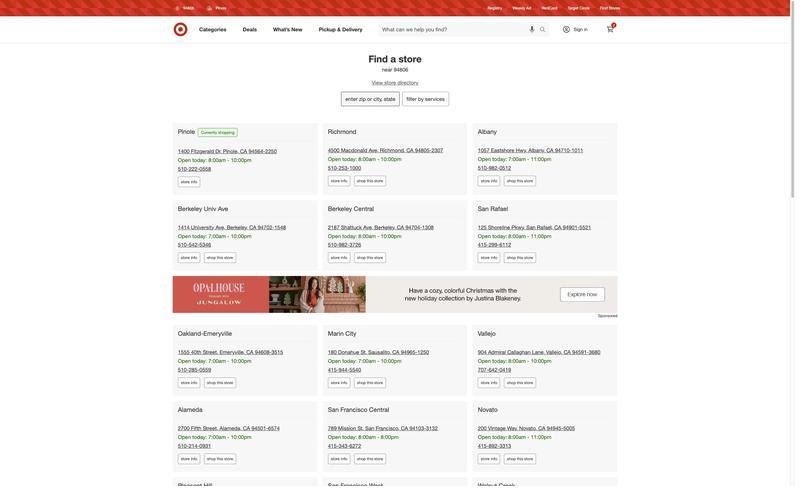 Task type: locate. For each thing, give the bounding box(es) containing it.
this down 125 shoreline pkwy, san rafael, ca 94901-5521 open today: 8:00am - 11:00pm 415-299-6112
[[517, 256, 523, 261]]

open inside 180 donahue st, sausalito, ca 94965-1250 open today: 7:00am - 10:00pm 415-944-5540
[[328, 358, 341, 365]]

510- for alameda
[[178, 443, 189, 450]]

94806
[[183, 6, 194, 10], [394, 67, 408, 73]]

shop this store down '5540'
[[357, 381, 383, 386]]

san rafael
[[478, 205, 508, 213]]

pinole button
[[204, 2, 231, 14]]

shop this store for richmond
[[357, 179, 383, 183]]

shop this store for berkeley univ ave
[[207, 256, 233, 261]]

open inside 4500 macdonald ave, richmond, ca 94805-2307 open today: 8:00am - 10:00pm 510-253-1000
[[328, 156, 341, 163]]

fitzgerald
[[191, 148, 214, 155]]

shop this store button for marin city
[[354, 378, 386, 389]]

shop this store down the 0512
[[507, 179, 533, 183]]

8:00am inside 4500 macdonald ave, richmond, ca 94805-2307 open today: 8:00am - 10:00pm 510-253-1000
[[359, 156, 376, 163]]

shop this store button down '5540'
[[354, 378, 386, 389]]

2700
[[178, 426, 190, 432]]

open inside the 1400 fitzgerald dr, pinole, ca 94564-2250 open today: 8:00am - 10:00pm 510-222-0558
[[178, 157, 191, 164]]

this down 180 donahue st, sausalito, ca 94965-1250 open today: 7:00am - 10:00pm 415-944-5540
[[367, 381, 373, 386]]

ca inside 4500 macdonald ave, richmond, ca 94805-2307 open today: 8:00am - 10:00pm 510-253-1000
[[407, 147, 414, 154]]

store info link down '944-'
[[328, 378, 350, 389]]

berkeley, inside 1414 university ave, berkeley, ca 94702-1548 open today: 7:00am - 10:00pm 510-542-5346
[[227, 224, 248, 231]]

10:00pm down pinole,
[[231, 157, 252, 164]]

What can we help you find? suggestions appear below search field
[[379, 22, 542, 37]]

shop this store for alameda
[[207, 457, 233, 462]]

today: for richmond
[[343, 156, 357, 163]]

ave
[[218, 205, 228, 213]]

10:00pm for berkeley univ ave
[[231, 233, 252, 240]]

415- inside 125 shoreline pkwy, san rafael, ca 94901-5521 open today: 8:00am - 11:00pm 415-299-6112
[[478, 242, 489, 248]]

415- down the 789
[[328, 443, 339, 450]]

shop this store button for richmond
[[354, 176, 386, 186]]

1 horizontal spatial pinole
[[216, 6, 227, 10]]

ca for alameda
[[243, 426, 250, 432]]

415-
[[478, 242, 489, 248], [328, 367, 339, 374], [328, 443, 339, 450], [478, 443, 489, 450]]

redcard link
[[542, 5, 558, 11]]

- inside 4500 macdonald ave, richmond, ca 94805-2307 open today: 8:00am - 10:00pm 510-253-1000
[[378, 156, 380, 163]]

shop this store for vallejo
[[507, 381, 533, 386]]

0 vertical spatial 11:00pm
[[531, 156, 552, 163]]

7:00am for oakland-emeryville
[[209, 358, 226, 365]]

10:00pm down 'alameda,' in the left of the page
[[231, 435, 252, 441]]

0 horizontal spatial pinole
[[178, 128, 195, 135]]

0 vertical spatial street,
[[203, 350, 218, 356]]

store down 285-
[[181, 381, 190, 386]]

open down the 4500
[[328, 156, 341, 163]]

store down 180 donahue st, sausalito, ca 94965-1250 open today: 7:00am - 10:00pm 415-944-5540
[[374, 381, 383, 386]]

1011
[[572, 147, 584, 154]]

10:00pm inside 2700 fifth street, alameda, ca 94501-6574 open today: 7:00am - 10:00pm 510-214-0931
[[231, 435, 252, 441]]

find up the near
[[369, 53, 388, 65]]

ca right "albany,"
[[547, 147, 554, 154]]

info down 510-982-3726 link
[[341, 256, 347, 261]]

3726
[[350, 242, 361, 248]]

today: down macdonald
[[343, 156, 357, 163]]

vintage
[[488, 426, 506, 432]]

open down 200
[[478, 435, 491, 441]]

san left francisco,
[[365, 426, 375, 432]]

2 link
[[603, 22, 618, 37]]

today:
[[343, 156, 357, 163], [493, 156, 507, 163], [192, 157, 207, 164], [192, 233, 207, 240], [343, 233, 357, 240], [493, 233, 507, 240], [192, 358, 207, 365], [343, 358, 357, 365], [493, 358, 507, 365], [192, 435, 207, 441], [343, 435, 357, 441], [493, 435, 507, 441]]

415-892-3313 link
[[478, 443, 511, 450]]

ave,
[[369, 147, 379, 154], [216, 224, 225, 231], [364, 224, 373, 231]]

- down "novato,"
[[528, 435, 530, 441]]

find inside find a store near 94806
[[369, 53, 388, 65]]

st, right donahue in the left bottom of the page
[[361, 350, 367, 356]]

this
[[367, 179, 373, 183], [517, 179, 523, 183], [217, 256, 223, 261], [367, 256, 373, 261], [517, 256, 523, 261], [217, 381, 223, 386], [367, 381, 373, 386], [517, 381, 523, 386], [217, 457, 223, 462], [367, 457, 373, 462], [517, 457, 523, 462]]

10:00pm inside the 1400 fitzgerald dr, pinole, ca 94564-2250 open today: 8:00am - 10:00pm 510-222-0558
[[231, 157, 252, 164]]

info for albany
[[491, 179, 498, 183]]

3680
[[589, 350, 601, 356]]

0 horizontal spatial find
[[369, 53, 388, 65]]

store info down 542-
[[181, 256, 197, 261]]

0512
[[500, 165, 511, 171]]

currently shopping
[[201, 130, 235, 135]]

0 horizontal spatial 982-
[[339, 242, 350, 248]]

berkeley, inside 2187 shattuck ave, berkeley, ca 94704-1308 open today: 8:00am - 10:00pm 510-982-3726
[[375, 224, 396, 231]]

1 horizontal spatial berkeley,
[[375, 224, 396, 231]]

info for richmond
[[341, 179, 347, 183]]

ca inside the 1400 fitzgerald dr, pinole, ca 94564-2250 open today: 8:00am - 10:00pm 510-222-0558
[[240, 148, 247, 155]]

0 vertical spatial st,
[[361, 350, 367, 356]]

st, for city
[[361, 350, 367, 356]]

1 vertical spatial 982-
[[339, 242, 350, 248]]

1 vertical spatial street,
[[203, 426, 218, 432]]

- inside 200 vintage way, novato, ca 94945-5005 open today: 8:00am - 11:00pm 415-892-3313
[[528, 435, 530, 441]]

0 vertical spatial central
[[354, 205, 374, 213]]

today: inside 4500 macdonald ave, richmond, ca 94805-2307 open today: 8:00am - 10:00pm 510-253-1000
[[343, 156, 357, 163]]

ca left 94704-
[[397, 224, 404, 231]]

10:00pm down 904 admiral callaghan lane, vallejo, ca 94591-3680 link
[[531, 358, 552, 365]]

today: inside 2700 fifth street, alameda, ca 94501-6574 open today: 7:00am - 10:00pm 510-214-0931
[[192, 435, 207, 441]]

oakland-
[[178, 330, 203, 338]]

store info link for berkeley central
[[328, 253, 350, 263]]

0 vertical spatial find
[[601, 6, 608, 11]]

store info for richmond
[[331, 179, 347, 183]]

pinole up the 1400
[[178, 128, 195, 135]]

info down 253-
[[341, 179, 347, 183]]

- inside the 1400 fitzgerald dr, pinole, ca 94564-2250 open today: 8:00am - 10:00pm 510-222-0558
[[227, 157, 229, 164]]

street, for alameda
[[203, 426, 218, 432]]

982- down eastshore
[[489, 165, 500, 171]]

285-
[[189, 367, 200, 374]]

7:00am inside 1555 40th street, emeryville, ca 94608-3515 open today: 7:00am - 10:00pm 510-285-0559
[[209, 358, 226, 365]]

510-
[[328, 165, 339, 171], [478, 165, 489, 171], [178, 166, 189, 172], [178, 242, 189, 248], [328, 242, 339, 248], [178, 367, 189, 374], [178, 443, 189, 450]]

find stores link
[[601, 5, 620, 11]]

94704-
[[406, 224, 422, 231]]

shop this store button for oakland-emeryville
[[204, 378, 236, 389]]

categories
[[199, 26, 227, 33]]

2 vertical spatial 11:00pm
[[531, 435, 552, 441]]

san left rafael
[[478, 205, 489, 213]]

7:00am inside 2700 fifth street, alameda, ca 94501-6574 open today: 7:00am - 10:00pm 510-214-0931
[[209, 435, 226, 441]]

415- down 180
[[328, 367, 339, 374]]

open inside 1555 40th street, emeryville, ca 94608-3515 open today: 7:00am - 10:00pm 510-285-0559
[[178, 358, 191, 365]]

st, inside 789 mission st, san francisco, ca 94103-3132 open today: 8:00am - 8:00pm 415-343-6272
[[358, 426, 364, 432]]

street, inside 2700 fifth street, alameda, ca 94501-6574 open today: 7:00am - 10:00pm 510-214-0931
[[203, 426, 218, 432]]

this for alameda
[[217, 457, 223, 462]]

pkwy,
[[512, 224, 525, 231]]

vallejo,
[[546, 350, 563, 356]]

982- inside 1057 eastshore hwy, albany, ca 94710-1011 open today: 7:00am - 11:00pm 510-982-0512
[[489, 165, 500, 171]]

- down 789 mission st, san francisco, ca 94103-3132 link
[[378, 435, 380, 441]]

ave, right university
[[216, 224, 225, 231]]

berkeley up the 2187
[[328, 205, 352, 213]]

- inside 904 admiral callaghan lane, vallejo, ca 94591-3680 open today: 8:00am - 10:00pm 707-642-0419
[[528, 358, 530, 365]]

info for novato
[[491, 457, 498, 462]]

510- for oakland-emeryville
[[178, 367, 189, 374]]

10:00pm down richmond,
[[381, 156, 402, 163]]

510- inside 2700 fifth street, alameda, ca 94501-6574 open today: 7:00am - 10:00pm 510-214-0931
[[178, 443, 189, 450]]

10:00pm inside 180 donahue st, sausalito, ca 94965-1250 open today: 7:00am - 10:00pm 415-944-5540
[[381, 358, 402, 365]]

510- inside 1555 40th street, emeryville, ca 94608-3515 open today: 7:00am - 10:00pm 510-285-0559
[[178, 367, 189, 374]]

10:00pm inside 4500 macdonald ave, richmond, ca 94805-2307 open today: 8:00am - 10:00pm 510-253-1000
[[381, 156, 402, 163]]

today: down donahue in the left bottom of the page
[[343, 358, 357, 365]]

store info for san rafael
[[481, 256, 498, 261]]

shop this store button for san francisco central
[[354, 454, 386, 465]]

- for marin city
[[378, 358, 380, 365]]

store down 200 vintage way, novato, ca 94945-5005 open today: 8:00am - 11:00pm 415-892-3313
[[525, 457, 533, 462]]

510- down the 2187
[[328, 242, 339, 248]]

10:00pm for pinole
[[231, 157, 252, 164]]

store down 214-
[[181, 457, 190, 462]]

shop for san rafael
[[507, 256, 516, 261]]

7:00am down 2700 fifth street, alameda, ca 94501-6574 link
[[209, 435, 226, 441]]

1 vertical spatial 11:00pm
[[531, 233, 552, 240]]

shop this store button down 5346
[[204, 253, 236, 263]]

&
[[337, 26, 341, 33]]

store info for albany
[[481, 179, 498, 183]]

7:00am inside 1057 eastshore hwy, albany, ca 94710-1011 open today: 7:00am - 11:00pm 510-982-0512
[[509, 156, 526, 163]]

510- inside 1057 eastshore hwy, albany, ca 94710-1011 open today: 7:00am - 11:00pm 510-982-0512
[[478, 165, 489, 171]]

94806 button
[[171, 2, 201, 14]]

415- inside 180 donahue st, sausalito, ca 94965-1250 open today: 7:00am - 10:00pm 415-944-5540
[[328, 367, 339, 374]]

1414 university ave, berkeley, ca 94702-1548 link
[[178, 224, 286, 231]]

982- inside 2187 shattuck ave, berkeley, ca 94704-1308 open today: 8:00am - 10:00pm 510-982-3726
[[339, 242, 350, 248]]

510- down 2700
[[178, 443, 189, 450]]

7:00am inside 1414 university ave, berkeley, ca 94702-1548 open today: 7:00am - 10:00pm 510-542-5346
[[209, 233, 226, 240]]

10:00pm down emeryville,
[[231, 358, 252, 365]]

new
[[292, 26, 303, 33]]

shop this store button down 6272
[[354, 454, 386, 465]]

today: down admiral
[[493, 358, 507, 365]]

central up shattuck
[[354, 205, 374, 213]]

11:00pm inside 200 vintage way, novato, ca 94945-5005 open today: 8:00am - 11:00pm 415-892-3313
[[531, 435, 552, 441]]

510- inside 4500 macdonald ave, richmond, ca 94805-2307 open today: 8:00am - 10:00pm 510-253-1000
[[328, 165, 339, 171]]

10:00pm inside 904 admiral callaghan lane, vallejo, ca 94591-3680 open today: 8:00am - 10:00pm 707-642-0419
[[531, 358, 552, 365]]

8:00am inside 2187 shattuck ave, berkeley, ca 94704-1308 open today: 8:00am - 10:00pm 510-982-3726
[[359, 233, 376, 240]]

today: inside 2187 shattuck ave, berkeley, ca 94704-1308 open today: 8:00am - 10:00pm 510-982-3726
[[343, 233, 357, 240]]

1 berkeley from the left
[[178, 205, 202, 213]]

weekly
[[513, 6, 526, 11]]

open for oakland-emeryville
[[178, 358, 191, 365]]

11:00pm down "albany,"
[[531, 156, 552, 163]]

0 vertical spatial 982-
[[489, 165, 500, 171]]

ca inside 200 vintage way, novato, ca 94945-5005 open today: 8:00am - 11:00pm 415-892-3313
[[539, 426, 546, 432]]

0 vertical spatial 94806
[[183, 6, 194, 10]]

- down 2187 shattuck ave, berkeley, ca 94704-1308 'link'
[[378, 233, 380, 240]]

8:00am inside the 1400 fitzgerald dr, pinole, ca 94564-2250 open today: 8:00am - 10:00pm 510-222-0558
[[209, 157, 226, 164]]

open down the 2187
[[328, 233, 341, 240]]

berkeley,
[[227, 224, 248, 231], [375, 224, 396, 231]]

open for novato
[[478, 435, 491, 441]]

1250
[[418, 350, 429, 356]]

shop this store button for albany
[[504, 176, 536, 186]]

this for novato
[[517, 457, 523, 462]]

store info link
[[328, 176, 350, 186], [478, 176, 500, 186], [178, 177, 200, 187], [178, 253, 200, 263], [328, 253, 350, 263], [478, 253, 500, 263], [178, 378, 200, 389], [328, 378, 350, 389], [478, 378, 500, 389], [178, 454, 200, 465], [328, 454, 350, 465], [478, 454, 500, 465]]

ca inside 1057 eastshore hwy, albany, ca 94710-1011 open today: 7:00am - 11:00pm 510-982-0512
[[547, 147, 554, 154]]

- down 180 donahue st, sausalito, ca 94965-1250 'link'
[[378, 358, 380, 365]]

ca inside 125 shoreline pkwy, san rafael, ca 94901-5521 open today: 8:00am - 11:00pm 415-299-6112
[[555, 224, 562, 231]]

st, right the mission
[[358, 426, 364, 432]]

ca inside 2187 shattuck ave, berkeley, ca 94704-1308 open today: 8:00am - 10:00pm 510-982-3726
[[397, 224, 404, 231]]

berkeley for berkeley central
[[328, 205, 352, 213]]

0 horizontal spatial berkeley
[[178, 205, 202, 213]]

today: for albany
[[493, 156, 507, 163]]

1000
[[350, 165, 361, 171]]

ca for pinole
[[240, 148, 247, 155]]

st, inside 180 donahue st, sausalito, ca 94965-1250 open today: 7:00am - 10:00pm 415-944-5540
[[361, 350, 367, 356]]

2 berkeley from the left
[[328, 205, 352, 213]]

store down 1057 eastshore hwy, albany, ca 94710-1011 open today: 7:00am - 11:00pm 510-982-0512
[[525, 179, 533, 183]]

what's new link
[[268, 22, 311, 37]]

0 vertical spatial pinole
[[216, 6, 227, 10]]

shop for novato
[[507, 457, 516, 462]]

info down 542-
[[191, 256, 197, 261]]

ad
[[527, 6, 531, 11]]

san rafael link
[[478, 205, 510, 213]]

1 berkeley, from the left
[[227, 224, 248, 231]]

store info link down 253-
[[328, 176, 350, 186]]

510- inside 2187 shattuck ave, berkeley, ca 94704-1308 open today: 8:00am - 10:00pm 510-982-3726
[[328, 242, 339, 248]]

this for berkeley central
[[367, 256, 373, 261]]

berkeley univ ave link
[[178, 205, 230, 213]]

today: inside 200 vintage way, novato, ca 94945-5005 open today: 8:00am - 11:00pm 415-892-3313
[[493, 435, 507, 441]]

today: inside 1414 university ave, berkeley, ca 94702-1548 open today: 7:00am - 10:00pm 510-542-5346
[[192, 233, 207, 240]]

store info link for san rafael
[[478, 253, 500, 263]]

510-214-0931 link
[[178, 443, 211, 450]]

10:00pm inside 2187 shattuck ave, berkeley, ca 94704-1308 open today: 8:00am - 10:00pm 510-982-3726
[[381, 233, 402, 240]]

ca left 94945-
[[539, 426, 546, 432]]

today: down shoreline
[[493, 233, 507, 240]]

today: for marin city
[[343, 358, 357, 365]]

- down 1057 eastshore hwy, albany, ca 94710-1011 link
[[528, 156, 530, 163]]

7:00am for alameda
[[209, 435, 226, 441]]

open for alameda
[[178, 435, 191, 441]]

510-982-0512 link
[[478, 165, 511, 171]]

11:00pm inside 1057 eastshore hwy, albany, ca 94710-1011 open today: 7:00am - 11:00pm 510-982-0512
[[531, 156, 552, 163]]

510- inside 1414 university ave, berkeley, ca 94702-1548 open today: 7:00am - 10:00pm 510-542-5346
[[178, 242, 189, 248]]

open inside 2187 shattuck ave, berkeley, ca 94704-1308 open today: 8:00am - 10:00pm 510-982-3726
[[328, 233, 341, 240]]

ave, inside 4500 macdonald ave, richmond, ca 94805-2307 open today: 8:00am - 10:00pm 510-253-1000
[[369, 147, 379, 154]]

open inside 200 vintage way, novato, ca 94945-5005 open today: 8:00am - 11:00pm 415-892-3313
[[478, 435, 491, 441]]

info down the 222-
[[191, 179, 197, 184]]

415-944-5540 link
[[328, 367, 361, 374]]

store info for berkeley central
[[331, 256, 347, 261]]

2
[[613, 23, 615, 27]]

ave, inside 2187 shattuck ave, berkeley, ca 94704-1308 open today: 8:00am - 10:00pm 510-982-3726
[[364, 224, 373, 231]]

san francisco central link
[[328, 406, 391, 414]]

albany,
[[529, 147, 545, 154]]

street, right 40th
[[203, 350, 218, 356]]

street, inside 1555 40th street, emeryville, ca 94608-3515 open today: 7:00am - 10:00pm 510-285-0559
[[203, 350, 218, 356]]

- inside 1555 40th street, emeryville, ca 94608-3515 open today: 7:00am - 10:00pm 510-285-0559
[[227, 358, 229, 365]]

789
[[328, 426, 337, 432]]

store info for alameda
[[181, 457, 197, 462]]

shop down 5346
[[207, 256, 216, 261]]

- down 4500 macdonald ave, richmond, ca 94805-2307 'link'
[[378, 156, 380, 163]]

shop for richmond
[[357, 179, 366, 183]]

today: inside 1057 eastshore hwy, albany, ca 94710-1011 open today: 7:00am - 11:00pm 510-982-0512
[[493, 156, 507, 163]]

707-642-0419 link
[[478, 367, 511, 374]]

10:00pm inside 1414 university ave, berkeley, ca 94702-1548 open today: 7:00am - 10:00pm 510-542-5346
[[231, 233, 252, 240]]

store info for novato
[[481, 457, 498, 462]]

- down callaghan
[[528, 358, 530, 365]]

st,
[[361, 350, 367, 356], [358, 426, 364, 432]]

- inside 2700 fifth street, alameda, ca 94501-6574 open today: 7:00am - 10:00pm 510-214-0931
[[227, 435, 229, 441]]

shop down '5540'
[[357, 381, 366, 386]]

store info link down 285-
[[178, 378, 200, 389]]

10:00pm for berkeley central
[[381, 233, 402, 240]]

94608-
[[255, 350, 272, 356]]

today: inside 1555 40th street, emeryville, ca 94608-3515 open today: 7:00am - 10:00pm 510-285-0559
[[192, 358, 207, 365]]

1 horizontal spatial find
[[601, 6, 608, 11]]

info down 343-
[[341, 457, 347, 462]]

8:00am down callaghan
[[509, 358, 526, 365]]

ave, inside 1414 university ave, berkeley, ca 94702-1548 open today: 7:00am - 10:00pm 510-542-5346
[[216, 224, 225, 231]]

open inside 1057 eastshore hwy, albany, ca 94710-1011 open today: 7:00am - 11:00pm 510-982-0512
[[478, 156, 491, 163]]

- for richmond
[[378, 156, 380, 163]]

- inside 1057 eastshore hwy, albany, ca 94710-1011 open today: 7:00am - 11:00pm 510-982-0512
[[528, 156, 530, 163]]

8:00am up 6272
[[359, 435, 376, 441]]

deals link
[[237, 22, 265, 37]]

0 horizontal spatial 94806
[[183, 6, 194, 10]]

this for san francisco central
[[367, 457, 373, 462]]

shop down 6112
[[507, 256, 516, 261]]

94702-
[[258, 224, 275, 231]]

2 11:00pm from the top
[[531, 233, 552, 240]]

today: down fifth
[[192, 435, 207, 441]]

francisco
[[341, 406, 368, 414]]

or
[[367, 96, 372, 102]]

store info down 214-
[[181, 457, 197, 462]]

- inside 2187 shattuck ave, berkeley, ca 94704-1308 open today: 8:00am - 10:00pm 510-982-3726
[[378, 233, 380, 240]]

info
[[341, 179, 347, 183], [491, 179, 498, 183], [191, 179, 197, 184], [191, 256, 197, 261], [341, 256, 347, 261], [491, 256, 498, 261], [191, 381, 197, 386], [341, 381, 347, 386], [491, 381, 498, 386], [191, 457, 197, 462], [341, 457, 347, 462], [491, 457, 498, 462]]

11:00pm inside 125 shoreline pkwy, san rafael, ca 94901-5521 open today: 8:00am - 11:00pm 415-299-6112
[[531, 233, 552, 240]]

info down 285-
[[191, 381, 197, 386]]

8:00am inside 200 vintage way, novato, ca 94945-5005 open today: 8:00am - 11:00pm 415-892-3313
[[509, 435, 526, 441]]

1 vertical spatial 94806
[[394, 67, 408, 73]]

store down 4500 macdonald ave, richmond, ca 94805-2307 open today: 8:00am - 10:00pm 510-253-1000
[[374, 179, 383, 183]]

0 horizontal spatial berkeley,
[[227, 224, 248, 231]]

1 horizontal spatial berkeley
[[328, 205, 352, 213]]

store down 892-
[[481, 457, 490, 462]]

1 11:00pm from the top
[[531, 156, 552, 163]]

94901-
[[563, 224, 580, 231]]

berkeley inside berkeley central link
[[328, 205, 352, 213]]

10:00pm
[[381, 156, 402, 163], [231, 157, 252, 164], [231, 233, 252, 240], [381, 233, 402, 240], [231, 358, 252, 365], [381, 358, 402, 365], [531, 358, 552, 365], [231, 435, 252, 441]]

94806 inside 94806 dropdown button
[[183, 6, 194, 10]]

ca inside 1555 40th street, emeryville, ca 94608-3515 open today: 7:00am - 10:00pm 510-285-0559
[[246, 350, 254, 356]]

open down 1555
[[178, 358, 191, 365]]

marin city link
[[328, 330, 358, 338]]

circle
[[580, 6, 590, 11]]

info for oakland-emeryville
[[191, 381, 197, 386]]

ca right rafael,
[[555, 224, 562, 231]]

way,
[[507, 426, 518, 432]]

pinole inside "dropdown button"
[[216, 6, 227, 10]]

- inside 180 donahue st, sausalito, ca 94965-1250 open today: 7:00am - 10:00pm 415-944-5540
[[378, 358, 380, 365]]

open inside 1414 university ave, berkeley, ca 94702-1548 open today: 7:00am - 10:00pm 510-542-5346
[[178, 233, 191, 240]]

open inside 125 shoreline pkwy, san rafael, ca 94901-5521 open today: 8:00am - 11:00pm 415-299-6112
[[478, 233, 491, 240]]

1 horizontal spatial 94806
[[394, 67, 408, 73]]

94945-
[[547, 426, 564, 432]]

store info link for san francisco central
[[328, 454, 350, 465]]

10:00pm down 'sausalito,'
[[381, 358, 402, 365]]

125 shoreline pkwy, san rafael, ca 94901-5521 open today: 8:00am - 11:00pm 415-299-6112
[[478, 224, 591, 248]]

registry
[[488, 6, 502, 11]]

berkeley for berkeley univ ave
[[178, 205, 202, 213]]

info down 214-
[[191, 457, 197, 462]]

7:00am up 0559
[[209, 358, 226, 365]]

info down 642-
[[491, 381, 498, 386]]

view store directory
[[372, 80, 419, 86]]

- down 125 shoreline pkwy, san rafael, ca 94901-5521 link at the top of page
[[528, 233, 530, 240]]

ca inside 180 donahue st, sausalito, ca 94965-1250 open today: 7:00am - 10:00pm 415-944-5540
[[393, 350, 400, 356]]

shop down 6272
[[357, 457, 366, 462]]

store info down 510-982-0512 link
[[481, 179, 498, 183]]

1 horizontal spatial 982-
[[489, 165, 500, 171]]

weekly ad
[[513, 6, 531, 11]]

shop this store for novato
[[507, 457, 533, 462]]

1 vertical spatial find
[[369, 53, 388, 65]]

open up 707-
[[478, 358, 491, 365]]

street, right fifth
[[203, 426, 218, 432]]

2700 fifth street, alameda, ca 94501-6574 link
[[178, 426, 280, 432]]

store info link down 299-
[[478, 253, 500, 263]]

open for richmond
[[328, 156, 341, 163]]

store info link for marin city
[[328, 378, 350, 389]]

7:00am down 180 donahue st, sausalito, ca 94965-1250 'link'
[[359, 358, 376, 365]]

94591-
[[573, 350, 589, 356]]

today: down the vintage
[[493, 435, 507, 441]]

- inside 1414 university ave, berkeley, ca 94702-1548 open today: 7:00am - 10:00pm 510-542-5346
[[227, 233, 229, 240]]

san
[[478, 205, 489, 213], [527, 224, 536, 231], [328, 406, 339, 414], [365, 426, 375, 432]]

in
[[584, 27, 588, 32]]

dr,
[[216, 148, 222, 155]]

222-
[[189, 166, 200, 172]]

1 vertical spatial st,
[[358, 426, 364, 432]]

callaghan
[[508, 350, 531, 356]]

street, for oakland-emeryville
[[203, 350, 218, 356]]

today: for berkeley univ ave
[[192, 233, 207, 240]]

shop this store down 1000
[[357, 179, 383, 183]]

ca for novato
[[539, 426, 546, 432]]

novato
[[478, 406, 498, 414]]

shop down 0559
[[207, 381, 216, 386]]

store info for san francisco central
[[331, 457, 347, 462]]

store info down the 222-
[[181, 179, 197, 184]]

store info for berkeley univ ave
[[181, 256, 197, 261]]

shop this store button down the 0512
[[504, 176, 536, 186]]

shop this store for berkeley central
[[357, 256, 383, 261]]

ca left 94702- at left top
[[249, 224, 256, 231]]

94806 down a on the left
[[394, 67, 408, 73]]

ca inside 2700 fifth street, alameda, ca 94501-6574 open today: 7:00am - 10:00pm 510-214-0931
[[243, 426, 250, 432]]

510-253-1000 link
[[328, 165, 361, 171]]

info down '944-'
[[341, 381, 347, 386]]

find a store near 94806
[[369, 53, 422, 73]]

2 berkeley, from the left
[[375, 224, 396, 231]]

ca inside 1414 university ave, berkeley, ca 94702-1548 open today: 7:00am - 10:00pm 510-542-5346
[[249, 224, 256, 231]]

1414 university ave, berkeley, ca 94702-1548 open today: 7:00am - 10:00pm 510-542-5346
[[178, 224, 286, 248]]

berkeley, for berkeley univ ave
[[227, 224, 248, 231]]

today: inside 180 donahue st, sausalito, ca 94965-1250 open today: 7:00am - 10:00pm 415-944-5540
[[343, 358, 357, 365]]

shop
[[357, 179, 366, 183], [507, 179, 516, 183], [207, 256, 216, 261], [357, 256, 366, 261], [507, 256, 516, 261], [207, 381, 216, 386], [357, 381, 366, 386], [507, 381, 516, 386], [207, 457, 216, 462], [357, 457, 366, 462], [507, 457, 516, 462]]

7:00am down hwy, at the top right of the page
[[509, 156, 526, 163]]

today: inside the 1400 fitzgerald dr, pinole, ca 94564-2250 open today: 8:00am - 10:00pm 510-222-0558
[[192, 157, 207, 164]]

target circle link
[[568, 5, 590, 11]]

filter by services
[[407, 96, 445, 102]]

berkeley inside berkeley univ ave link
[[178, 205, 202, 213]]

510- inside the 1400 fitzgerald dr, pinole, ca 94564-2250 open today: 8:00am - 10:00pm 510-222-0558
[[178, 166, 189, 172]]

3 11:00pm from the top
[[531, 435, 552, 441]]

street,
[[203, 350, 218, 356], [203, 426, 218, 432]]

ave, for richmond
[[369, 147, 379, 154]]

open inside 2700 fifth street, alameda, ca 94501-6574 open today: 7:00am - 10:00pm 510-214-0931
[[178, 435, 191, 441]]

- for alameda
[[227, 435, 229, 441]]

11:00pm
[[531, 156, 552, 163], [531, 233, 552, 240], [531, 435, 552, 441]]

this down 4500 macdonald ave, richmond, ca 94805-2307 open today: 8:00am - 10:00pm 510-253-1000
[[367, 179, 373, 183]]



Task type: describe. For each thing, give the bounding box(es) containing it.
shop this store button for san rafael
[[504, 253, 536, 263]]

store down 125 shoreline pkwy, san rafael, ca 94901-5521 open today: 8:00am - 11:00pm 415-299-6112
[[525, 256, 533, 261]]

info for berkeley central
[[341, 256, 347, 261]]

415- inside 789 mission st, san francisco, ca 94103-3132 open today: 8:00am - 8:00pm 415-343-6272
[[328, 443, 339, 450]]

0931
[[200, 443, 211, 450]]

sausalito,
[[368, 350, 391, 356]]

san inside san francisco central link
[[328, 406, 339, 414]]

fifth
[[191, 426, 201, 432]]

store info link for richmond
[[328, 176, 350, 186]]

vallejo
[[478, 330, 496, 338]]

richmond link
[[328, 128, 358, 136]]

store down 343-
[[331, 457, 340, 462]]

store info link for alameda
[[178, 454, 200, 465]]

1308
[[422, 224, 434, 231]]

what's new
[[273, 26, 303, 33]]

store down 789 mission st, san francisco, ca 94103-3132 open today: 8:00am - 8:00pm 415-343-6272 on the bottom of page
[[374, 457, 383, 462]]

redcard
[[542, 6, 558, 11]]

904 admiral callaghan lane, vallejo, ca 94591-3680 link
[[478, 350, 601, 356]]

store down 542-
[[181, 256, 190, 261]]

94965-
[[401, 350, 418, 356]]

shop this store button for berkeley univ ave
[[204, 253, 236, 263]]

store down 904 admiral callaghan lane, vallejo, ca 94591-3680 open today: 8:00am - 10:00pm 707-642-0419
[[525, 381, 533, 386]]

open for albany
[[478, 156, 491, 163]]

san inside 125 shoreline pkwy, san rafael, ca 94901-5521 open today: 8:00am - 11:00pm 415-299-6112
[[527, 224, 536, 231]]

store down 510-982-3726 link
[[331, 256, 340, 261]]

berkeley univ ave
[[178, 205, 228, 213]]

this for marin city
[[367, 381, 373, 386]]

180 donahue st, sausalito, ca 94965-1250 link
[[328, 350, 429, 356]]

today: inside 789 mission st, san francisco, ca 94103-3132 open today: 8:00am - 8:00pm 415-343-6272
[[343, 435, 357, 441]]

510-982-3726 link
[[328, 242, 361, 248]]

shop this store button for berkeley central
[[354, 253, 386, 263]]

find stores
[[601, 6, 620, 11]]

510-222-0558 link
[[178, 166, 211, 172]]

7:00am for albany
[[509, 156, 526, 163]]

982- for albany
[[489, 165, 500, 171]]

store down 2187 shattuck ave, berkeley, ca 94704-1308 open today: 8:00am - 10:00pm 510-982-3726
[[374, 256, 383, 261]]

emeryville,
[[220, 350, 245, 356]]

- for berkeley central
[[378, 233, 380, 240]]

5346
[[200, 242, 211, 248]]

alameda link
[[178, 406, 204, 414]]

shop for vallejo
[[507, 381, 516, 386]]

info for marin city
[[341, 381, 347, 386]]

1057 eastshore hwy, albany, ca 94710-1011 link
[[478, 147, 584, 154]]

11:00pm for albany
[[531, 156, 552, 163]]

store info for vallejo
[[481, 381, 498, 386]]

94710-
[[555, 147, 572, 154]]

shop for berkeley central
[[357, 256, 366, 261]]

info for vallejo
[[491, 381, 498, 386]]

1555 40th street, emeryville, ca 94608-3515 open today: 7:00am - 10:00pm 510-285-0559
[[178, 350, 283, 374]]

richmond
[[328, 128, 357, 135]]

today: for alameda
[[192, 435, 207, 441]]

- for novato
[[528, 435, 530, 441]]

store info link for oakland-emeryville
[[178, 378, 200, 389]]

today: for oakland-emeryville
[[192, 358, 207, 365]]

store inside find a store near 94806
[[399, 53, 422, 65]]

ca for berkeley central
[[397, 224, 404, 231]]

ave, for berkeley univ ave
[[216, 224, 225, 231]]

macdonald
[[341, 147, 367, 154]]

store info link for albany
[[478, 176, 500, 186]]

6272
[[350, 443, 361, 450]]

4500 macdonald ave, richmond, ca 94805-2307 open today: 8:00am - 10:00pm 510-253-1000
[[328, 147, 443, 171]]

1057
[[478, 147, 490, 154]]

789 mission st, san francisco, ca 94103-3132 open today: 8:00am - 8:00pm 415-343-6272
[[328, 426, 438, 450]]

789 mission st, san francisco, ca 94103-3132 link
[[328, 426, 438, 432]]

open for berkeley central
[[328, 233, 341, 240]]

10:00pm for alameda
[[231, 435, 252, 441]]

near
[[382, 67, 392, 73]]

view store directory link
[[166, 79, 624, 87]]

299-
[[489, 242, 500, 248]]

8:00am inside 904 admiral callaghan lane, vallejo, ca 94591-3680 open today: 8:00am - 10:00pm 707-642-0419
[[509, 358, 526, 365]]

store right view
[[384, 80, 396, 86]]

target
[[568, 6, 579, 11]]

store down 1555 40th street, emeryville, ca 94608-3515 open today: 7:00am - 10:00pm 510-285-0559
[[224, 381, 233, 386]]

today: inside 904 admiral callaghan lane, vallejo, ca 94591-3680 open today: 8:00am - 10:00pm 707-642-0419
[[493, 358, 507, 365]]

1548
[[275, 224, 286, 231]]

store down the 222-
[[181, 179, 190, 184]]

what's
[[273, 26, 290, 33]]

10:00pm for oakland-emeryville
[[231, 358, 252, 365]]

510-542-5346 link
[[178, 242, 211, 248]]

enter zip or city, state
[[346, 96, 396, 102]]

ca inside 789 mission st, san francisco, ca 94103-3132 open today: 8:00am - 8:00pm 415-343-6272
[[401, 426, 408, 432]]

this for san rafael
[[517, 256, 523, 261]]

shop this store for marin city
[[357, 381, 383, 386]]

shop for alameda
[[207, 457, 216, 462]]

982- for berkeley central
[[339, 242, 350, 248]]

- for albany
[[528, 156, 530, 163]]

10:00pm for marin city
[[381, 358, 402, 365]]

store down 1414 university ave, berkeley, ca 94702-1548 open today: 7:00am - 10:00pm 510-542-5346
[[224, 256, 233, 261]]

2307
[[432, 147, 443, 154]]

542-
[[189, 242, 200, 248]]

find for stores
[[601, 6, 608, 11]]

2700 fifth street, alameda, ca 94501-6574 open today: 7:00am - 10:00pm 510-214-0931
[[178, 426, 280, 450]]

st, for francisco
[[358, 426, 364, 432]]

shop for albany
[[507, 179, 516, 183]]

open for pinole
[[178, 157, 191, 164]]

open inside 789 mission st, san francisco, ca 94103-3132 open today: 8:00am - 8:00pm 415-343-6272
[[328, 435, 341, 441]]

200
[[478, 426, 487, 432]]

hwy,
[[516, 147, 527, 154]]

343-
[[339, 443, 350, 450]]

enter
[[346, 96, 358, 102]]

125
[[478, 224, 487, 231]]

510- for berkeley central
[[328, 242, 339, 248]]

store down 253-
[[331, 179, 340, 183]]

8:00am inside 125 shoreline pkwy, san rafael, ca 94901-5521 open today: 8:00am - 11:00pm 415-299-6112
[[509, 233, 526, 240]]

store info link for pinole
[[178, 177, 200, 187]]

albany link
[[478, 128, 498, 136]]

a
[[391, 53, 396, 65]]

info for berkeley univ ave
[[191, 256, 197, 261]]

3313
[[500, 443, 511, 450]]

sign
[[574, 27, 583, 32]]

ave, for berkeley central
[[364, 224, 373, 231]]

2250
[[265, 148, 277, 155]]

510-285-0559 link
[[178, 367, 211, 374]]

enter zip or city, state button
[[341, 92, 400, 106]]

today: inside 125 shoreline pkwy, san rafael, ca 94901-5521 open today: 8:00am - 11:00pm 415-299-6112
[[493, 233, 507, 240]]

shoreline
[[488, 224, 510, 231]]

ca inside 904 admiral callaghan lane, vallejo, ca 94591-3680 open today: 8:00am - 10:00pm 707-642-0419
[[564, 350, 571, 356]]

shop this store button for novato
[[504, 454, 536, 465]]

214-
[[189, 443, 200, 450]]

2187 shattuck ave, berkeley, ca 94704-1308 open today: 8:00am - 10:00pm 510-982-3726
[[328, 224, 434, 248]]

892-
[[489, 443, 500, 450]]

richmond,
[[380, 147, 405, 154]]

today: for novato
[[493, 435, 507, 441]]

univ
[[204, 205, 216, 213]]

1400 fitzgerald dr, pinole, ca 94564-2250 link
[[178, 148, 277, 155]]

eastshore
[[491, 147, 515, 154]]

marin city
[[328, 330, 357, 338]]

415-343-6272 link
[[328, 443, 361, 450]]

1 vertical spatial central
[[369, 406, 389, 414]]

- inside 125 shoreline pkwy, san rafael, ca 94901-5521 open today: 8:00am - 11:00pm 415-299-6112
[[528, 233, 530, 240]]

1 vertical spatial pinole
[[178, 128, 195, 135]]

1414
[[178, 224, 190, 231]]

san inside 789 mission st, san francisco, ca 94103-3132 open today: 8:00am - 8:00pm 415-343-6272
[[365, 426, 375, 432]]

berkeley central
[[328, 205, 374, 213]]

94501-
[[252, 426, 268, 432]]

info for alameda
[[191, 457, 197, 462]]

store down '944-'
[[331, 381, 340, 386]]

shop this store for albany
[[507, 179, 533, 183]]

- for oakland-emeryville
[[227, 358, 229, 365]]

berkeley central link
[[328, 205, 375, 213]]

1400
[[178, 148, 190, 155]]

shop for oakland-emeryville
[[207, 381, 216, 386]]

415- inside 200 vintage way, novato, ca 94945-5005 open today: 8:00am - 11:00pm 415-892-3313
[[478, 443, 489, 450]]

store down 2700 fifth street, alameda, ca 94501-6574 open today: 7:00am - 10:00pm 510-214-0931
[[224, 457, 233, 462]]

find for a
[[369, 53, 388, 65]]

today: for berkeley central
[[343, 233, 357, 240]]

pickup & delivery link
[[313, 22, 371, 37]]

store down 707-
[[481, 381, 490, 386]]

open for berkeley univ ave
[[178, 233, 191, 240]]

zip
[[359, 96, 366, 102]]

store info link for vallejo
[[478, 378, 500, 389]]

510- for albany
[[478, 165, 489, 171]]

rafael,
[[537, 224, 553, 231]]

shop this store button for alameda
[[204, 454, 236, 465]]

ca for oakland-emeryville
[[246, 350, 254, 356]]

this for albany
[[517, 179, 523, 183]]

ca for berkeley univ ave
[[249, 224, 256, 231]]

94806 inside find a store near 94806
[[394, 67, 408, 73]]

4500 macdonald ave, richmond, ca 94805-2307 link
[[328, 147, 443, 154]]

store down 510-982-0512 link
[[481, 179, 490, 183]]

8:00am inside 789 mission st, san francisco, ca 94103-3132 open today: 8:00am - 8:00pm 415-343-6272
[[359, 435, 376, 441]]

open inside 904 admiral callaghan lane, vallejo, ca 94591-3680 open today: 8:00am - 10:00pm 707-642-0419
[[478, 358, 491, 365]]

today: for pinole
[[192, 157, 207, 164]]

shop for marin city
[[357, 381, 366, 386]]

search
[[537, 27, 553, 33]]

180
[[328, 350, 337, 356]]

store info link for novato
[[478, 454, 500, 465]]

advertisement region
[[173, 277, 618, 314]]

stores
[[609, 6, 620, 11]]

info for pinole
[[191, 179, 197, 184]]

shop this store for san francisco central
[[357, 457, 383, 462]]

ca for albany
[[547, 147, 554, 154]]

180 donahue st, sausalito, ca 94965-1250 open today: 7:00am - 10:00pm 415-944-5540
[[328, 350, 429, 374]]

this for berkeley univ ave
[[217, 256, 223, 261]]

store info for oakland-emeryville
[[181, 381, 197, 386]]

4500
[[328, 147, 340, 154]]

2187 shattuck ave, berkeley, ca 94704-1308 link
[[328, 224, 434, 231]]

pickup & delivery
[[319, 26, 363, 33]]

- for pinole
[[227, 157, 229, 164]]

store info link for berkeley univ ave
[[178, 253, 200, 263]]

94564-
[[249, 148, 265, 155]]

info for san francisco central
[[341, 457, 347, 462]]

1057 eastshore hwy, albany, ca 94710-1011 open today: 7:00am - 11:00pm 510-982-0512
[[478, 147, 584, 171]]

this for richmond
[[367, 179, 373, 183]]

- inside 789 mission st, san francisco, ca 94103-3132 open today: 8:00am - 8:00pm 415-343-6272
[[378, 435, 380, 441]]

5521
[[580, 224, 591, 231]]

this for oakland-emeryville
[[217, 381, 223, 386]]

deals
[[243, 26, 257, 33]]

store down 299-
[[481, 256, 490, 261]]

sponsored
[[598, 314, 618, 319]]



Task type: vqa. For each thing, say whether or not it's contained in the screenshot.


